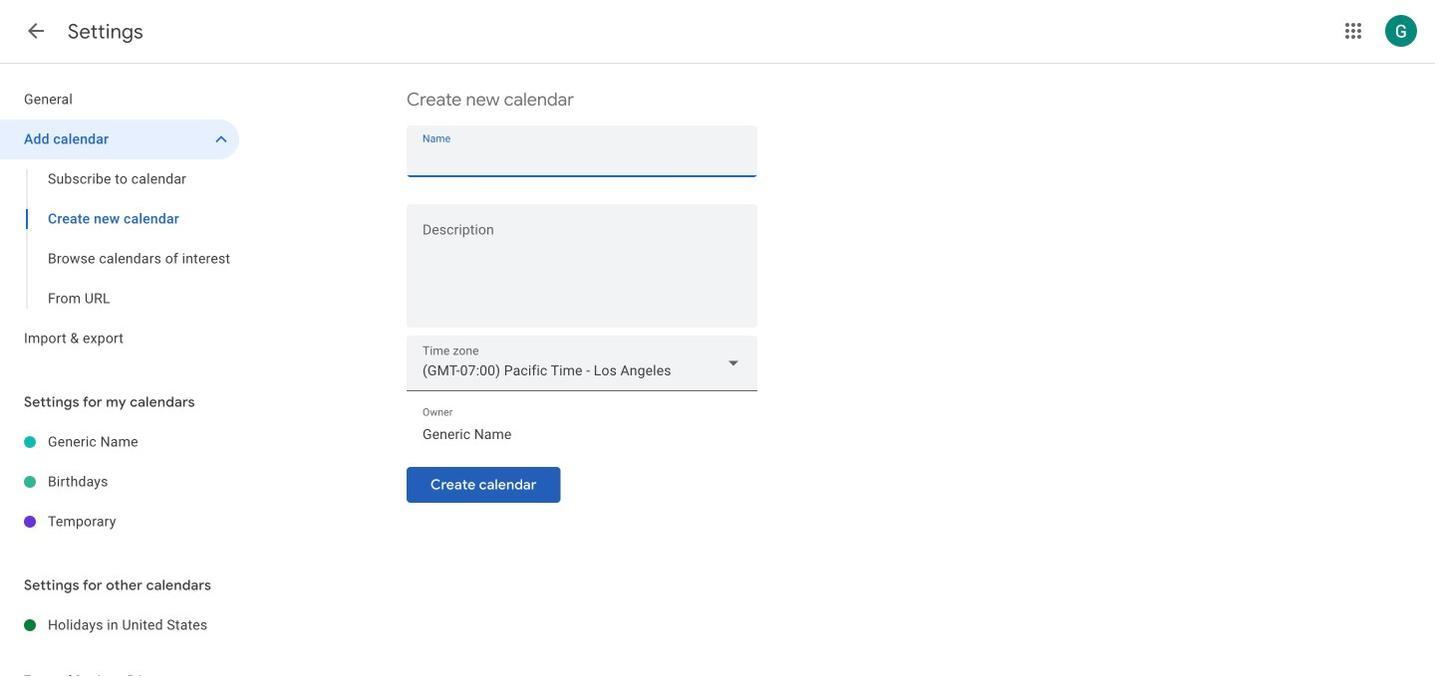Task type: locate. For each thing, give the bounding box(es) containing it.
add calendar tree item
[[0, 120, 239, 160]]

holidays in united states tree item
[[0, 606, 239, 646]]

None text field
[[423, 147, 742, 175], [407, 227, 758, 323], [423, 421, 742, 449], [423, 147, 742, 175], [407, 227, 758, 323], [423, 421, 742, 449]]

tree
[[0, 80, 239, 359], [0, 423, 239, 542]]

group
[[0, 160, 239, 319]]

temporary tree item
[[0, 502, 239, 542]]

1 tree from the top
[[0, 80, 239, 359]]

2 tree from the top
[[0, 423, 239, 542]]

None field
[[407, 336, 758, 392]]

go back image
[[24, 19, 48, 43]]

birthdays tree item
[[0, 463, 239, 502]]

heading
[[68, 19, 143, 44]]

1 vertical spatial tree
[[0, 423, 239, 542]]

0 vertical spatial tree
[[0, 80, 239, 359]]

generic name tree item
[[0, 423, 239, 463]]



Task type: vqa. For each thing, say whether or not it's contained in the screenshot.
your associated with sharing your calendar with someone
no



